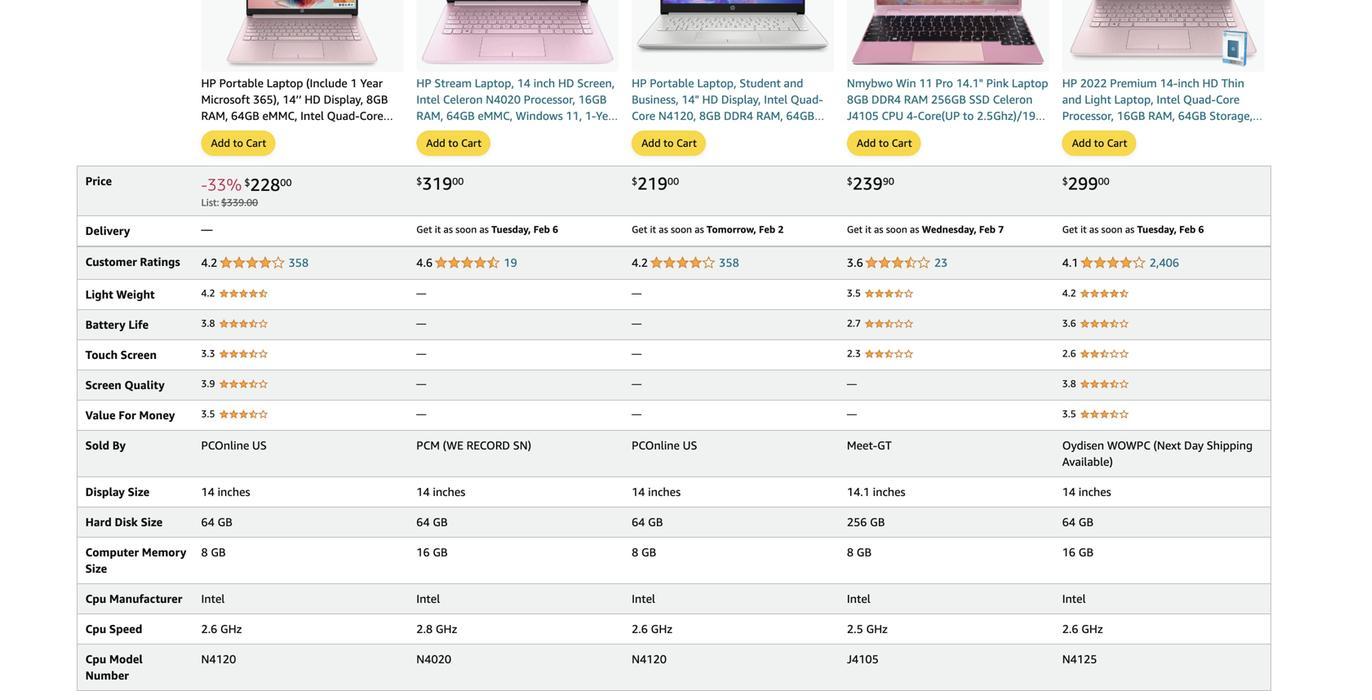 Task type: describe. For each thing, give the bounding box(es) containing it.
64gb inside hp portable laptop (include 1 year microsoft 365), 14'' hd display, 8gb ram, 64gb emmc, intel quad-core n4120, student and business, webcam, hdmi, wi-fi, rj-45, windows 11 home, pink
[[231, 109, 259, 122]]

long
[[1063, 125, 1088, 139]]

14.1 inches
[[847, 485, 906, 499]]

pink, inside hp 2022 premium 14-inch hd thin and light laptop, intel quad-core processor, 16gb ram, 64gb storage, long battery life, webcam, bluetooth, hdmi, wi-fi, pink, windows 11 + 1 year microsoft 365
[[1130, 142, 1155, 155]]

shipping
[[1207, 439, 1253, 452]]

$ for 239
[[847, 175, 853, 187]]

365, inside hp stream laptop, 14 inch hd screen, intel celeron n4020 processor, 16gb ram, 64gb emmc, windows 11, 1-year office 365, hdmi, wi-fi, usb-c, webcam, pink, pcm
[[450, 125, 473, 139]]

1 64 from the left
[[201, 515, 215, 529]]

1 inches from the left
[[218, 485, 250, 499]]

3.9
[[201, 378, 215, 389]]

1 get it as soon as tuesday, feb 6 from the left
[[417, 224, 558, 235]]

1 14 inches from the left
[[201, 485, 250, 499]]

nmybwo win 11 pro 14.1" pink laptop 8gb ddr4 ram 256gb ssd celeron j4105 cpu 4-core(up to 2.5ghz)/1920 x 1080 ips fhd display/high- performance ultra-thin portable computer (8gb+256gb)
[[847, 76, 1049, 171]]

portable for 14"
[[650, 76, 694, 90]]

business, inside hp portable laptop (include 1 year microsoft 365), 14'' hd display, 8gb ram, 64gb emmc, intel quad-core n4120, student and business, webcam, hdmi, wi-fi, rj-45, windows 11 home, pink
[[309, 125, 356, 139]]

(include
[[306, 76, 348, 90]]

screen quality
[[85, 378, 165, 392]]

customer
[[85, 255, 137, 268]]

1 8 from the left
[[201, 546, 208, 559]]

1 inside hp portable laptop (include 1 year microsoft 365), 14'' hd display, 8gb ram, 64gb emmc, intel quad-core n4120, student and business, webcam, hdmi, wi-fi, rj-45, windows 11 home, pink
[[351, 76, 357, 90]]

hp 2022 premium 14-inch hd thin and light laptop, intel quad-core processor, 16gb ram, 64gb storage, long battery life, webcam, bluetooth, hdmi, wi-fi, pink, windows 11 + 1 year microsoft 365 image
[[1065, 0, 1262, 72]]

0 horizontal spatial battery
[[85, 318, 125, 331]]

4 64 gb from the left
[[1063, 515, 1094, 529]]

home, for hdmi,
[[218, 158, 252, 171]]

gt
[[878, 439, 892, 452]]

4-
[[907, 109, 918, 122]]

pink inside 'nmybwo win 11 pro 14.1" pink laptop 8gb ddr4 ram 256gb ssd celeron j4105 cpu 4-core(up to 2.5ghz)/1920 x 1080 ips fhd display/high- performance ultra-thin portable computer (8gb+256gb)'
[[987, 76, 1009, 90]]

1 8 gb from the left
[[201, 546, 226, 559]]

customer ratings
[[85, 255, 180, 268]]

wi- inside hp portable laptop, student and business, 14" hd display, intel quad- core n4120, 8gb ddr4 ram, 64gb emmc, 1 year office 365, webcam, rj- 45, hdmi, wi-fi, windows 11 home, silver
[[686, 142, 704, 155]]

hp stream laptop, 14 inch hd screen, intel celeron n4020 processor, 16gb ram, 64gb emmc, windows 11, 1-year office 365, hdmi, wi-fi, usb-c, webcam, pink, pcm image
[[417, 0, 619, 69]]

2 n4120 from the left
[[632, 653, 667, 666]]

1080
[[856, 125, 882, 139]]

2 add to cart submit from the left
[[417, 131, 490, 155]]

add to cart for third add to cart submit
[[642, 137, 697, 149]]

3 8 gb from the left
[[847, 546, 872, 559]]

3 it from the left
[[865, 224, 872, 235]]

inch for 14
[[534, 76, 555, 90]]

2
[[778, 224, 784, 235]]

student inside hp portable laptop (include 1 year microsoft 365), 14'' hd display, 8gb ram, 64gb emmc, intel quad-core n4120, student and business, webcam, hdmi, wi-fi, rj-45, windows 11 home, pink
[[242, 125, 283, 139]]

portable inside 'nmybwo win 11 pro 14.1" pink laptop 8gb ddr4 ram 256gb ssd celeron j4105 cpu 4-core(up to 2.5ghz)/1920 x 1080 ips fhd display/high- performance ultra-thin portable computer (8gb+256gb)'
[[973, 142, 1017, 155]]

0 vertical spatial 3.8
[[201, 317, 215, 329]]

core inside hp 2022 premium 14-inch hd thin and light laptop, intel quad-core processor, 16gb ram, 64gb storage, long battery life, webcam, bluetooth, hdmi, wi-fi, pink, windows 11 + 1 year microsoft 365
[[1216, 93, 1240, 106]]

8gb inside 'nmybwo win 11 pro 14.1" pink laptop 8gb ddr4 ram 256gb ssd celeron j4105 cpu 4-core(up to 2.5ghz)/1920 x 1080 ips fhd display/high- performance ultra-thin portable computer (8gb+256gb)'
[[847, 93, 869, 106]]

memory
[[142, 546, 186, 559]]

laptop inside hp portable laptop (include 1 year microsoft 365), 14'' hd display, 8gb ram, 64gb emmc, intel quad-core n4120, student and business, webcam, hdmi, wi-fi, rj-45, windows 11 home, pink
[[267, 76, 303, 90]]

45, inside hp portable laptop, student and business, 14" hd display, intel quad- core n4120, 8gb ddr4 ram, 64gb emmc, 1 year office 365, webcam, rj- 45, hdmi, wi-fi, windows 11 home, silver
[[632, 142, 648, 155]]

j4105 inside 'nmybwo win 11 pro 14.1" pink laptop 8gb ddr4 ram 256gb ssd celeron j4105 cpu 4-core(up to 2.5ghz)/1920 x 1080 ips fhd display/high- performance ultra-thin portable computer (8gb+256gb)'
[[847, 109, 879, 122]]

1 ghz from the left
[[220, 622, 242, 636]]

2022
[[1081, 76, 1107, 90]]

quad- inside hp 2022 premium 14-inch hd thin and light laptop, intel quad-core processor, 16gb ram, 64gb storage, long battery life, webcam, bluetooth, hdmi, wi-fi, pink, windows 11 + 1 year microsoft 365
[[1184, 93, 1216, 106]]

hp for hp portable laptop (include 1 year microsoft 365), 14'' hd display, 8gb ram, 64gb emmc, intel quad-core n4120, student and business, webcam, hdmi, wi-fi, rj-45, windows 11 home, pink
[[201, 76, 216, 90]]

meet-
[[847, 439, 878, 452]]

14.1
[[847, 485, 870, 499]]

quad- inside hp portable laptop (include 1 year microsoft 365), 14'' hd display, 8gb ram, 64gb emmc, intel quad-core n4120, student and business, webcam, hdmi, wi-fi, rj-45, windows 11 home, pink
[[327, 109, 360, 122]]

add to cart for fifth add to cart submit from the right
[[211, 137, 266, 149]]

3.3
[[201, 348, 215, 359]]

cpu for cpu manufacturer
[[85, 592, 106, 606]]

windows inside hp 2022 premium 14-inch hd thin and light laptop, intel quad-core processor, 16gb ram, 64gb storage, long battery life, webcam, bluetooth, hdmi, wi-fi, pink, windows 11 + 1 year microsoft 365
[[1158, 142, 1205, 155]]

6 as from the left
[[910, 224, 920, 235]]

to for fifth add to cart submit from the right
[[233, 137, 243, 149]]

00 inside -33% $ 228 00
[[280, 177, 292, 188]]

1 16 gb from the left
[[417, 546, 448, 559]]

c,
[[570, 125, 580, 139]]

7
[[998, 224, 1004, 235]]

meet-gt
[[847, 439, 892, 452]]

-33% $ 228 00
[[201, 174, 292, 195]]

quality
[[124, 378, 165, 392]]

2 16 from the left
[[1063, 546, 1076, 559]]

2 inches from the left
[[433, 485, 466, 499]]

0 horizontal spatial n4020
[[417, 653, 451, 666]]

1-
[[585, 109, 596, 122]]

1 16 from the left
[[417, 546, 430, 559]]

stream
[[435, 76, 472, 90]]

rj- inside hp portable laptop (include 1 year microsoft 365), 14'' hd display, 8gb ram, 64gb emmc, intel quad-core n4120, student and business, webcam, hdmi, wi-fi, rj-45, windows 11 home, pink
[[319, 142, 336, 155]]

219
[[638, 173, 668, 193]]

fi, inside hp portable laptop (include 1 year microsoft 365), 14'' hd display, 8gb ram, 64gb emmc, intel quad-core n4120, student and business, webcam, hdmi, wi-fi, rj-45, windows 11 home, pink
[[304, 142, 316, 155]]

price
[[85, 174, 112, 188]]

3 add to cart submit from the left
[[633, 131, 705, 155]]

14"
[[682, 93, 699, 106]]

1 64 gb from the left
[[201, 515, 233, 529]]

cpu manufacturer
[[85, 592, 182, 606]]

4 get from the left
[[1063, 224, 1078, 235]]

battery inside hp 2022 premium 14-inch hd thin and light laptop, intel quad-core processor, 16gb ram, 64gb storage, long battery life, webcam, bluetooth, hdmi, wi-fi, pink, windows 11 + 1 year microsoft 365
[[1091, 125, 1130, 139]]

2 pconline us from the left
[[632, 439, 697, 452]]

8 as from the left
[[1125, 224, 1135, 235]]

silver
[[632, 158, 661, 171]]

pink inside hp portable laptop (include 1 year microsoft 365), 14'' hd display, 8gb ram, 64gb emmc, intel quad-core n4120, student and business, webcam, hdmi, wi-fi, rj-45, windows 11 home, pink
[[254, 158, 277, 171]]

fhd
[[905, 125, 927, 139]]

(next
[[1154, 439, 1182, 452]]

2.7
[[847, 317, 861, 329]]

90
[[883, 175, 895, 187]]

celeron inside hp stream laptop, 14 inch hd screen, intel celeron n4020 processor, 16gb ram, 64gb emmc, windows 11, 1-year office 365, hdmi, wi-fi, usb-c, webcam, pink, pcm
[[443, 93, 483, 106]]

2 14 inches from the left
[[417, 485, 466, 499]]

4 soon from the left
[[1102, 224, 1123, 235]]

pink, inside hp stream laptop, 14 inch hd screen, intel celeron n4020 processor, 16gb ram, 64gb emmc, windows 11, 1-year office 365, hdmi, wi-fi, usb-c, webcam, pink, pcm
[[467, 142, 492, 155]]

hp portable laptop (include 1 year microsoft 365), 14'' hd display, 8gb ram, 64gb emmc, intel quad-core n4120, student and business, webcam, hdmi, wi-fi, rj-45, windows 11 home, pink
[[201, 76, 402, 171]]

00 for 319
[[452, 175, 464, 187]]

core(up
[[918, 109, 960, 122]]

ips
[[885, 125, 902, 139]]

to for second add to cart submit from the right
[[879, 137, 889, 149]]

ram
[[904, 93, 928, 106]]

16gb inside hp stream laptop, 14 inch hd screen, intel celeron n4020 processor, 16gb ram, 64gb emmc, windows 11, 1-year office 365, hdmi, wi-fi, usb-c, webcam, pink, pcm
[[579, 93, 607, 106]]

laptop, for celeron
[[475, 76, 514, 90]]

touch
[[85, 348, 118, 362]]

$ 219 00
[[632, 173, 679, 193]]

processor, inside hp stream laptop, 14 inch hd screen, intel celeron n4020 processor, 16gb ram, 64gb emmc, windows 11, 1-year office 365, hdmi, wi-fi, usb-c, webcam, pink, pcm
[[524, 93, 576, 106]]

computer
[[847, 158, 899, 171]]

4 as from the left
[[695, 224, 704, 235]]

2.5
[[847, 622, 863, 636]]

5 ghz from the left
[[1082, 622, 1103, 636]]

hp for hp 2022 premium 14-inch hd thin and light laptop, intel quad-core processor, 16gb ram, 64gb storage, long battery life, webcam, bluetooth, hdmi, wi-fi, pink, windows 11 + 1 year microsoft 365
[[1063, 76, 1078, 90]]

to for 2nd add to cart submit
[[448, 137, 459, 149]]

model
[[109, 653, 143, 666]]

11,
[[566, 109, 582, 122]]

00 for 219
[[668, 175, 679, 187]]

4.2 right ratings
[[201, 256, 217, 269]]

4.1
[[1063, 256, 1079, 269]]

3 ghz from the left
[[651, 622, 673, 636]]

11 inside hp portable laptop (include 1 year microsoft 365), 14'' hd display, 8gb ram, 64gb emmc, intel quad-core n4120, student and business, webcam, hdmi, wi-fi, rj-45, windows 11 home, pink
[[201, 158, 215, 171]]

and inside hp portable laptop (include 1 year microsoft 365), 14'' hd display, 8gb ram, 64gb emmc, intel quad-core n4120, student and business, webcam, hdmi, wi-fi, rj-45, windows 11 home, pink
[[286, 125, 306, 139]]

$ 299 00
[[1063, 173, 1110, 193]]

365, inside hp portable laptop, student and business, 14" hd display, intel quad- core n4120, 8gb ddr4 ram, 64gb emmc, 1 year office 365, webcam, rj- 45, hdmi, wi-fi, windows 11 home, silver
[[739, 125, 762, 139]]

3 14 inches from the left
[[632, 485, 681, 499]]

fi, inside hp stream laptop, 14 inch hd screen, intel celeron n4020 processor, 16gb ram, 64gb emmc, windows 11, 1-year office 365, hdmi, wi-fi, usb-c, webcam, pink, pcm
[[529, 125, 541, 139]]

239
[[853, 173, 883, 193]]

0 horizontal spatial 3.5
[[201, 408, 215, 419]]

add to cart for fifth add to cart submit
[[1072, 137, 1128, 149]]

emmc, for celeron
[[478, 109, 513, 122]]

hdmi, inside hp 2022 premium 14-inch hd thin and light laptop, intel quad-core processor, 16gb ram, 64gb storage, long battery life, webcam, bluetooth, hdmi, wi-fi, pink, windows 11 + 1 year microsoft 365
[[1063, 142, 1094, 155]]

wowpc
[[1107, 439, 1151, 452]]

4 inches from the left
[[873, 485, 906, 499]]

microsoft inside hp 2022 premium 14-inch hd thin and light laptop, intel quad-core processor, 16gb ram, 64gb storage, long battery life, webcam, bluetooth, hdmi, wi-fi, pink, windows 11 + 1 year microsoft 365
[[1088, 158, 1137, 171]]

0 vertical spatial size
[[128, 485, 150, 499]]

14''
[[283, 93, 302, 106]]

and inside hp 2022 premium 14-inch hd thin and light laptop, intel quad-core processor, 16gb ram, 64gb storage, long battery life, webcam, bluetooth, hdmi, wi-fi, pink, windows 11 + 1 year microsoft 365
[[1063, 93, 1082, 106]]

2.3
[[847, 348, 861, 359]]

hp stream laptop, 14 inch hd screen, intel celeron n4020 processor, 16gb ram, 64gb emmc, windows 11, 1-year office 365, hdmi, wi-fi, usb-c, webcam, pink, pcm link
[[417, 75, 619, 155]]

4.2 down get it as soon as tomorrow, feb 2
[[632, 256, 648, 269]]

hard disk size
[[85, 515, 163, 529]]

celeron inside 'nmybwo win 11 pro 14.1" pink laptop 8gb ddr4 ram 256gb ssd celeron j4105 cpu 4-core(up to 2.5ghz)/1920 x 1080 ips fhd display/high- performance ultra-thin portable computer (8gb+256gb)'
[[993, 93, 1033, 106]]

$ inside -33% $ 228 00
[[244, 177, 250, 188]]

ratings
[[140, 255, 180, 268]]

14 inside hp stream laptop, 14 inch hd screen, intel celeron n4020 processor, 16gb ram, 64gb emmc, windows 11, 1-year office 365, hdmi, wi-fi, usb-c, webcam, pink, pcm
[[517, 76, 531, 90]]

hp portable laptop, student and business, 14" hd display, intel quad- core n4120, 8gb ddr4 ram, 64gb emmc, 1 year office 365, webcam, rj- 45, hdmi, wi-fi, windows 11 home, silver
[[632, 76, 832, 171]]

1 get from the left
[[417, 224, 432, 235]]

size for memory
[[85, 562, 107, 575]]

and inside hp portable laptop, student and business, 14" hd display, intel quad- core n4120, 8gb ddr4 ram, 64gb emmc, 1 year office 365, webcam, rj- 45, hdmi, wi-fi, windows 11 home, silver
[[784, 76, 804, 90]]

2 8 from the left
[[632, 546, 639, 559]]

256 gb
[[847, 515, 885, 529]]

pro
[[936, 76, 953, 90]]

hp portable laptop, student and business, 14" hd display, intel quad-core n4120, 8gb ddr4 ram, 64gb emmc, 1 year office 365, webcam, rj-45, hdmi, wi-fi, windows 11 home, silver image
[[632, 0, 834, 58]]

(we
[[443, 439, 464, 452]]

hp stream laptop, 14 inch hd screen, intel celeron n4020 processor, 16gb ram, 64gb emmc, windows 11, 1-year office 365, hdmi, wi-fi, usb-c, webcam, pink, pcm
[[417, 76, 619, 155]]

performance
[[847, 142, 914, 155]]

computer memory size
[[85, 546, 186, 575]]

cart for fifth add to cart submit
[[1107, 137, 1128, 149]]

1 soon from the left
[[456, 224, 477, 235]]

n4120, inside hp portable laptop (include 1 year microsoft 365), 14'' hd display, 8gb ram, 64gb emmc, intel quad-core n4120, student and business, webcam, hdmi, wi-fi, rj-45, windows 11 home, pink
[[201, 125, 239, 139]]

display, inside hp portable laptop (include 1 year microsoft 365), 14'' hd display, 8gb ram, 64gb emmc, intel quad-core n4120, student and business, webcam, hdmi, wi-fi, rj-45, windows 11 home, pink
[[324, 93, 363, 106]]

2 us from the left
[[683, 439, 697, 452]]

3 as from the left
[[659, 224, 668, 235]]

cpu speed
[[85, 622, 142, 636]]

ram, inside hp portable laptop, student and business, 14" hd display, intel quad- core n4120, 8gb ddr4 ram, 64gb emmc, 1 year office 365, webcam, rj- 45, hdmi, wi-fi, windows 11 home, silver
[[756, 109, 783, 122]]

hp for hp stream laptop, 14 inch hd screen, intel celeron n4020 processor, 16gb ram, 64gb emmc, windows 11, 1-year office 365, hdmi, wi-fi, usb-c, webcam, pink, pcm
[[417, 76, 432, 90]]

2 it from the left
[[650, 224, 656, 235]]

4 feb from the left
[[1180, 224, 1196, 235]]

1 vertical spatial 3.8
[[1063, 378, 1076, 389]]

ram, inside hp 2022 premium 14-inch hd thin and light laptop, intel quad-core processor, 16gb ram, 64gb storage, long battery life, webcam, bluetooth, hdmi, wi-fi, pink, windows 11 + 1 year microsoft 365
[[1149, 109, 1175, 122]]

2 358 from the left
[[719, 256, 739, 269]]

2 horizontal spatial 3.5
[[1063, 408, 1076, 419]]

1 pconline from the left
[[201, 439, 249, 452]]

4 ghz from the left
[[866, 622, 888, 636]]

win
[[896, 76, 916, 90]]

2 feb from the left
[[759, 224, 776, 235]]

256gb
[[931, 93, 966, 106]]

webcam, inside hp portable laptop (include 1 year microsoft 365), 14'' hd display, 8gb ram, 64gb emmc, intel quad-core n4120, student and business, webcam, hdmi, wi-fi, rj-45, windows 11 home, pink
[[201, 142, 249, 155]]

n4120, inside hp portable laptop, student and business, 14" hd display, intel quad- core n4120, 8gb ddr4 ram, 64gb emmc, 1 year office 365, webcam, rj- 45, hdmi, wi-fi, windows 11 home, silver
[[659, 109, 696, 122]]

day
[[1185, 439, 1204, 452]]

3 8 from the left
[[847, 546, 854, 559]]

11 inside 'nmybwo win 11 pro 14.1" pink laptop 8gb ddr4 ram 256gb ssd celeron j4105 cpu 4-core(up to 2.5ghz)/1920 x 1080 ips fhd display/high- performance ultra-thin portable computer (8gb+256gb)'
[[919, 76, 933, 90]]

5 as from the left
[[874, 224, 884, 235]]

0 vertical spatial screen
[[121, 348, 157, 362]]

get it as soon as wednesday, feb 7
[[847, 224, 1004, 235]]

2 2.6 ghz from the left
[[632, 622, 673, 636]]

business, inside hp portable laptop, student and business, 14" hd display, intel quad- core n4120, 8gb ddr4 ram, 64gb emmc, 1 year office 365, webcam, rj- 45, hdmi, wi-fi, windows 11 home, silver
[[632, 93, 679, 106]]

year inside hp 2022 premium 14-inch hd thin and light laptop, intel quad-core processor, 16gb ram, 64gb storage, long battery life, webcam, bluetooth, hdmi, wi-fi, pink, windows 11 + 1 year microsoft 365
[[1063, 158, 1085, 171]]

11 inside hp portable laptop, student and business, 14" hd display, intel quad- core n4120, 8gb ddr4 ram, 64gb emmc, 1 year office 365, webcam, rj- 45, hdmi, wi-fi, windows 11 home, silver
[[769, 142, 782, 155]]

thin inside hp 2022 premium 14-inch hd thin and light laptop, intel quad-core processor, 16gb ram, 64gb storage, long battery life, webcam, bluetooth, hdmi, wi-fi, pink, windows 11 + 1 year microsoft 365
[[1222, 76, 1245, 90]]

inch for 14-
[[1178, 76, 1200, 90]]

x
[[847, 125, 853, 139]]

hp portable laptop, student and business, 14" hd display, intel quad- core n4120, 8gb ddr4 ram, 64gb emmc, 1 year office 365, webcam, rj- 45, hdmi, wi-fi, windows 11 home, silver link
[[632, 75, 834, 171]]

speed
[[109, 622, 142, 636]]

8gb inside hp portable laptop (include 1 year microsoft 365), 14'' hd display, 8gb ram, 64gb emmc, intel quad-core n4120, student and business, webcam, hdmi, wi-fi, rj-45, windows 11 home, pink
[[366, 93, 388, 106]]

life
[[128, 318, 149, 331]]

2 16 gb from the left
[[1063, 546, 1094, 559]]

$ 319 00
[[417, 173, 464, 193]]

(8gb+256gb)
[[902, 158, 972, 171]]

1 feb from the left
[[534, 224, 550, 235]]

wi- inside hp stream laptop, 14 inch hd screen, intel celeron n4020 processor, 16gb ram, 64gb emmc, windows 11, 1-year office 365, hdmi, wi-fi, usb-c, webcam, pink, pcm
[[511, 125, 529, 139]]

33%
[[207, 175, 242, 194]]

1 us from the left
[[252, 439, 267, 452]]

cpu for cpu speed
[[85, 622, 106, 636]]

1 tuesday, from the left
[[491, 224, 531, 235]]

display/high-
[[930, 125, 1002, 139]]

record
[[467, 439, 510, 452]]

16gb inside hp 2022 premium 14-inch hd thin and light laptop, intel quad-core processor, 16gb ram, 64gb storage, long battery life, webcam, bluetooth, hdmi, wi-fi, pink, windows 11 + 1 year microsoft 365
[[1117, 109, 1146, 122]]

0 horizontal spatial light
[[85, 288, 113, 301]]

nmybwo win 11 pro 14.1" pink laptop 8gb ddr4 ram 256gb ssd celeron j4105 cpu 4-core(up to 2.5ghz)/1920 x 1080 ips fhd display/high- performance ultra-thin portable computer (8gb+256gb) link
[[847, 75, 1049, 171]]

2.8 ghz
[[417, 622, 457, 636]]

hp 2022 premium 14-inch hd thin and light laptop, intel quad-core processor, 16gb ram, 64gb storage, long battery life, webcam, bluetooth, hdmi, wi-fi, pink, windows 11 + 1 year microsoft 365 link
[[1063, 75, 1265, 171]]

319
[[422, 173, 452, 193]]

fi, inside hp 2022 premium 14-inch hd thin and light laptop, intel quad-core processor, 16gb ram, 64gb storage, long battery life, webcam, bluetooth, hdmi, wi-fi, pink, windows 11 + 1 year microsoft 365
[[1115, 142, 1127, 155]]

5 add to cart submit from the left
[[1063, 131, 1136, 155]]

webcam, inside hp stream laptop, 14 inch hd screen, intel celeron n4020 processor, 16gb ram, 64gb emmc, windows 11, 1-year office 365, hdmi, wi-fi, usb-c, webcam, pink, pcm
[[417, 142, 464, 155]]

ddr4 inside 'nmybwo win 11 pro 14.1" pink laptop 8gb ddr4 ram 256gb ssd celeron j4105 cpu 4-core(up to 2.5ghz)/1920 x 1080 ips fhd display/high- performance ultra-thin portable computer (8gb+256gb)'
[[872, 93, 901, 106]]

2 ghz from the left
[[436, 622, 457, 636]]

$ 239 90
[[847, 173, 895, 193]]

2 6 from the left
[[1199, 224, 1204, 235]]

core inside hp portable laptop, student and business, 14" hd display, intel quad- core n4120, 8gb ddr4 ram, 64gb emmc, 1 year office 365, webcam, rj- 45, hdmi, wi-fi, windows 11 home, silver
[[632, 109, 656, 122]]

4.2 up the 3.3
[[201, 287, 215, 299]]

nmybwo
[[847, 76, 893, 90]]

0 horizontal spatial 3.6
[[847, 256, 863, 269]]

office inside hp portable laptop, student and business, 14" hd display, intel quad- core n4120, 8gb ddr4 ram, 64gb emmc, 1 year office 365, webcam, rj- 45, hdmi, wi-fi, windows 11 home, silver
[[705, 125, 736, 139]]

wi- inside hp 2022 premium 14-inch hd thin and light laptop, intel quad-core processor, 16gb ram, 64gb storage, long battery life, webcam, bluetooth, hdmi, wi-fi, pink, windows 11 + 1 year microsoft 365
[[1097, 142, 1115, 155]]



Task type: vqa. For each thing, say whether or not it's contained in the screenshot.


Task type: locate. For each thing, give the bounding box(es) containing it.
0 vertical spatial pcm
[[495, 142, 519, 155]]

0 horizontal spatial 358
[[289, 256, 309, 269]]

0 horizontal spatial home,
[[218, 158, 252, 171]]

inch inside hp stream laptop, 14 inch hd screen, intel celeron n4020 processor, 16gb ram, 64gb emmc, windows 11, 1-year office 365, hdmi, wi-fi, usb-c, webcam, pink, pcm
[[534, 76, 555, 90]]

$ down long
[[1063, 175, 1068, 187]]

hp portable laptop (include 1 year microsoft 365), 14'' hd display, 8gb ram, 64gb emmc, intel quad-core n4120, student and business, webcam, hdmi, wi-fi, rj-45, windows 11 home, pink image
[[222, 0, 383, 72]]

0 horizontal spatial microsoft
[[201, 93, 250, 106]]

2 cart from the left
[[461, 137, 482, 149]]

hdmi, inside hp stream laptop, 14 inch hd screen, intel celeron n4020 processor, 16gb ram, 64gb emmc, windows 11, 1-year office 365, hdmi, wi-fi, usb-c, webcam, pink, pcm
[[476, 125, 508, 139]]

1 64gb from the left
[[231, 109, 259, 122]]

display, down (include
[[324, 93, 363, 106]]

2 add to cart from the left
[[426, 137, 482, 149]]

2 8 gb from the left
[[632, 546, 656, 559]]

2 horizontal spatial core
[[1216, 93, 1240, 106]]

11 inside hp 2022 premium 14-inch hd thin and light laptop, intel quad-core processor, 16gb ram, 64gb storage, long battery life, webcam, bluetooth, hdmi, wi-fi, pink, windows 11 + 1 year microsoft 365
[[1208, 142, 1222, 155]]

1 horizontal spatial thin
[[1222, 76, 1245, 90]]

0 horizontal spatial 8gb
[[366, 93, 388, 106]]

7 as from the left
[[1090, 224, 1099, 235]]

pink up ssd
[[987, 76, 1009, 90]]

manufacturer
[[109, 592, 182, 606]]

processor, inside hp 2022 premium 14-inch hd thin and light laptop, intel quad-core processor, 16gb ram, 64gb storage, long battery life, webcam, bluetooth, hdmi, wi-fi, pink, windows 11 + 1 year microsoft 365
[[1063, 109, 1114, 122]]

and left nmybwo
[[784, 76, 804, 90]]

$ up 4.6
[[417, 175, 422, 187]]

laptop, inside hp portable laptop, student and business, 14" hd display, intel quad- core n4120, 8gb ddr4 ram, 64gb emmc, 1 year office 365, webcam, rj- 45, hdmi, wi-fi, windows 11 home, silver
[[697, 76, 737, 90]]

cart down cpu
[[892, 137, 912, 149]]

2 45, from the left
[[632, 142, 648, 155]]

0 horizontal spatial celeron
[[443, 93, 483, 106]]

n4020
[[486, 93, 521, 106], [417, 653, 451, 666]]

windows inside hp portable laptop, student and business, 14" hd display, intel quad- core n4120, 8gb ddr4 ram, 64gb emmc, 1 year office 365, webcam, rj- 45, hdmi, wi-fi, windows 11 home, silver
[[718, 142, 766, 155]]

1 horizontal spatial processor,
[[1063, 109, 1114, 122]]

nmybwo win 11 pro 14.1" pink laptop 8gb ddr4 ram 256gb ssd celeron j4105 cpu 4-core(up to 2.5ghz)/1920 x 1080 ips fhd display/high-performance ultra-thin portable computer (8gb+256gb) image
[[847, 0, 1049, 70]]

intel inside hp portable laptop (include 1 year microsoft 365), 14'' hd display, 8gb ram, 64gb emmc, intel quad-core n4120, student and business, webcam, hdmi, wi-fi, rj-45, windows 11 home, pink
[[300, 109, 324, 122]]

wi- left usb-
[[511, 125, 529, 139]]

1 office from the left
[[417, 125, 447, 139]]

hdmi, inside hp portable laptop, student and business, 14" hd display, intel quad- core n4120, 8gb ddr4 ram, 64gb emmc, 1 year office 365, webcam, rj- 45, hdmi, wi-fi, windows 11 home, silver
[[651, 142, 683, 155]]

1 vertical spatial pcm
[[417, 439, 440, 452]]

0 horizontal spatial emmc,
[[262, 109, 297, 122]]

light weight
[[85, 288, 155, 301]]

0 horizontal spatial laptop,
[[475, 76, 514, 90]]

cpu up the cpu speed
[[85, 592, 106, 606]]

webcam, right life,
[[1158, 125, 1205, 139]]

gb
[[218, 515, 233, 529], [433, 515, 448, 529], [648, 515, 663, 529], [870, 515, 885, 529], [1079, 515, 1094, 529], [211, 546, 226, 559], [433, 546, 448, 559], [642, 546, 656, 559], [857, 546, 872, 559], [1079, 546, 1094, 559]]

1 add from the left
[[211, 137, 230, 149]]

cpu up number
[[85, 653, 106, 666]]

$ for 219
[[632, 175, 638, 187]]

$ inside $ 239 90
[[847, 175, 853, 187]]

8gb inside hp portable laptop, student and business, 14" hd display, intel quad- core n4120, 8gb ddr4 ram, 64gb emmc, 1 year office 365, webcam, rj- 45, hdmi, wi-fi, windows 11 home, silver
[[699, 109, 721, 122]]

get up "4.1"
[[1063, 224, 1078, 235]]

2 as from the left
[[479, 224, 489, 235]]

to up display/high-
[[963, 109, 974, 122]]

hp for hp portable laptop, student and business, 14" hd display, intel quad- core n4120, 8gb ddr4 ram, 64gb emmc, 1 year office 365, webcam, rj- 45, hdmi, wi-fi, windows 11 home, silver
[[632, 76, 647, 90]]

4 add to cart from the left
[[857, 137, 912, 149]]

student down 365),
[[242, 125, 283, 139]]

cart up 228
[[246, 137, 266, 149]]

0 vertical spatial j4105
[[847, 109, 879, 122]]

laptop,
[[475, 76, 514, 90], [697, 76, 737, 90], [1115, 93, 1154, 106]]

4 add from the left
[[857, 137, 876, 149]]

hp inside hp stream laptop, 14 inch hd screen, intel celeron n4020 processor, 16gb ram, 64gb emmc, windows 11, 1-year office 365, hdmi, wi-fi, usb-c, webcam, pink, pcm
[[417, 76, 432, 90]]

year inside hp portable laptop (include 1 year microsoft 365), 14'' hd display, 8gb ram, 64gb emmc, intel quad-core n4120, student and business, webcam, hdmi, wi-fi, rj-45, windows 11 home, pink
[[360, 76, 383, 90]]

2.6
[[1063, 348, 1076, 359], [201, 622, 217, 636], [632, 622, 648, 636], [1063, 622, 1079, 636]]

8gb
[[366, 93, 388, 106], [847, 93, 869, 106], [699, 109, 721, 122]]

n4120, down 14"
[[659, 109, 696, 122]]

hdmi, up the silver
[[651, 142, 683, 155]]

year down 14"
[[680, 125, 702, 139]]

battery left life,
[[1091, 125, 1130, 139]]

home,
[[785, 142, 819, 155], [218, 158, 252, 171]]

0 vertical spatial 3.6
[[847, 256, 863, 269]]

to up -33% $ 228 00
[[233, 137, 243, 149]]

hard
[[85, 515, 112, 529]]

0 horizontal spatial pink
[[254, 158, 277, 171]]

to up computer
[[879, 137, 889, 149]]

2 get from the left
[[632, 224, 648, 235]]

microsoft inside hp portable laptop (include 1 year microsoft 365), 14'' hd display, 8gb ram, 64gb emmc, intel quad-core n4120, student and business, webcam, hdmi, wi-fi, rj-45, windows 11 home, pink
[[201, 93, 250, 106]]

3.6 up 2.7
[[847, 256, 863, 269]]

light down customer
[[85, 288, 113, 301]]

$ for 319
[[417, 175, 422, 187]]

celeron up 2.5ghz)/1920
[[993, 93, 1033, 106]]

premium
[[1110, 76, 1157, 90]]

3 64gb from the left
[[786, 109, 815, 122]]

it down 239
[[865, 224, 872, 235]]

cart for fifth add to cart submit from the right
[[246, 137, 266, 149]]

size up disk at the left bottom of page
[[128, 485, 150, 499]]

core inside hp portable laptop (include 1 year microsoft 365), 14'' hd display, 8gb ram, 64gb emmc, intel quad-core n4120, student and business, webcam, hdmi, wi-fi, rj-45, windows 11 home, pink
[[360, 109, 383, 122]]

touch screen
[[85, 348, 157, 362]]

3.5 up 2.7
[[847, 287, 861, 299]]

00 for 299
[[1098, 175, 1110, 187]]

ram,
[[201, 109, 228, 122], [417, 109, 443, 122], [756, 109, 783, 122], [1149, 109, 1175, 122]]

display
[[85, 485, 125, 499]]

2 pink, from the left
[[1130, 142, 1155, 155]]

emmc, for 14''
[[262, 109, 297, 122]]

display, inside hp portable laptop, student and business, 14" hd display, intel quad- core n4120, 8gb ddr4 ram, 64gb emmc, 1 year office 365, webcam, rj- 45, hdmi, wi-fi, windows 11 home, silver
[[721, 93, 761, 106]]

2 hp from the left
[[417, 76, 432, 90]]

value
[[85, 408, 116, 422]]

1 hp from the left
[[201, 76, 216, 90]]

0 horizontal spatial pconline
[[201, 439, 249, 452]]

11 up -
[[201, 158, 215, 171]]

wi- down 14''
[[286, 142, 304, 155]]

0 vertical spatial 1
[[351, 76, 357, 90]]

4 64 from the left
[[1063, 515, 1076, 529]]

0 horizontal spatial rj-
[[319, 142, 336, 155]]

2 laptop from the left
[[1012, 76, 1049, 90]]

portable
[[219, 76, 264, 90], [650, 76, 694, 90], [973, 142, 1017, 155]]

1 horizontal spatial quad-
[[791, 93, 823, 106]]

1 pink, from the left
[[467, 142, 492, 155]]

0 vertical spatial thin
[[1222, 76, 1245, 90]]

pink, down life,
[[1130, 142, 1155, 155]]

portable down display/high-
[[973, 142, 1017, 155]]

2 get it as soon as tuesday, feb 6 from the left
[[1063, 224, 1204, 235]]

laptop, right stream
[[475, 76, 514, 90]]

delivery
[[85, 224, 130, 237]]

wi- inside hp portable laptop (include 1 year microsoft 365), 14'' hd display, 8gb ram, 64gb emmc, intel quad-core n4120, student and business, webcam, hdmi, wi-fi, rj-45, windows 11 home, pink
[[286, 142, 304, 155]]

display, right 14"
[[721, 93, 761, 106]]

emmc, up the silver
[[632, 125, 667, 139]]

2 horizontal spatial and
[[1063, 93, 1082, 106]]

-
[[201, 175, 207, 194]]

cpu model number
[[85, 653, 143, 682]]

2 64 from the left
[[417, 515, 430, 529]]

0 horizontal spatial us
[[252, 439, 267, 452]]

for
[[119, 408, 136, 422]]

inch
[[534, 76, 555, 90], [1178, 76, 1200, 90]]

pcm inside hp stream laptop, 14 inch hd screen, intel celeron n4020 processor, 16gb ram, 64gb emmc, windows 11, 1-year office 365, hdmi, wi-fi, usb-c, webcam, pink, pcm
[[495, 142, 519, 155]]

45, up the silver
[[632, 142, 648, 155]]

1 horizontal spatial 16gb
[[1117, 109, 1146, 122]]

3 64 gb from the left
[[632, 515, 663, 529]]

add for third add to cart submit
[[642, 137, 661, 149]]

portable inside hp portable laptop (include 1 year microsoft 365), 14'' hd display, 8gb ram, 64gb emmc, intel quad-core n4120, student and business, webcam, hdmi, wi-fi, rj-45, windows 11 home, pink
[[219, 76, 264, 90]]

1 horizontal spatial 1
[[670, 125, 677, 139]]

1 horizontal spatial 3.5
[[847, 287, 861, 299]]

inch inside hp 2022 premium 14-inch hd thin and light laptop, intel quad-core processor, 16gb ram, 64gb storage, long battery life, webcam, bluetooth, hdmi, wi-fi, pink, windows 11 + 1 year microsoft 365
[[1178, 76, 1200, 90]]

0 horizontal spatial quad-
[[327, 109, 360, 122]]

1 horizontal spatial laptop
[[1012, 76, 1049, 90]]

emmc, inside hp stream laptop, 14 inch hd screen, intel celeron n4020 processor, 16gb ram, 64gb emmc, windows 11, 1-year office 365, hdmi, wi-fi, usb-c, webcam, pink, pcm
[[478, 109, 513, 122]]

3 2.6 ghz from the left
[[1063, 622, 1103, 636]]

0 horizontal spatial pconline us
[[201, 439, 267, 452]]

1 display, from the left
[[324, 93, 363, 106]]

add up 299
[[1072, 137, 1092, 149]]

to
[[963, 109, 974, 122], [233, 137, 243, 149], [448, 137, 459, 149], [664, 137, 674, 149], [879, 137, 889, 149], [1094, 137, 1105, 149]]

intel
[[417, 93, 440, 106], [764, 93, 788, 106], [1157, 93, 1181, 106], [300, 109, 324, 122], [201, 592, 225, 606], [417, 592, 440, 606], [632, 592, 655, 606], [847, 592, 871, 606], [1063, 592, 1086, 606]]

1 horizontal spatial rj-
[[815, 125, 832, 139]]

11
[[919, 76, 933, 90], [769, 142, 782, 155], [1208, 142, 1222, 155], [201, 158, 215, 171]]

home, for rj-
[[785, 142, 819, 155]]

battery
[[1091, 125, 1130, 139], [85, 318, 125, 331]]

add to cart submit up computer
[[848, 131, 921, 155]]

1 add to cart submit from the left
[[202, 131, 275, 155]]

list: $339.00
[[201, 197, 258, 208]]

1 up $ 219 00
[[670, 125, 677, 139]]

rj- left the x
[[815, 125, 832, 139]]

45, down (include
[[336, 142, 352, 155]]

1 6 from the left
[[553, 224, 558, 235]]

1 horizontal spatial n4120,
[[659, 109, 696, 122]]

1 horizontal spatial ddr4
[[872, 93, 901, 106]]

0 vertical spatial rj-
[[815, 125, 832, 139]]

hdmi, inside hp portable laptop (include 1 year microsoft 365), 14'' hd display, 8gb ram, 64gb emmc, intel quad-core n4120, student and business, webcam, hdmi, wi-fi, rj-45, windows 11 home, pink
[[252, 142, 283, 155]]

Add to Cart submit
[[202, 131, 275, 155], [417, 131, 490, 155], [633, 131, 705, 155], [848, 131, 921, 155], [1063, 131, 1136, 155]]

2 cpu from the top
[[85, 622, 106, 636]]

storage,
[[1210, 109, 1253, 122]]

3 soon from the left
[[886, 224, 908, 235]]

1 as from the left
[[444, 224, 453, 235]]

1 horizontal spatial battery
[[1091, 125, 1130, 139]]

1 inside hp portable laptop, student and business, 14" hd display, intel quad- core n4120, 8gb ddr4 ram, 64gb emmc, 1 year office 365, webcam, rj- 45, hdmi, wi-fi, windows 11 home, silver
[[670, 125, 677, 139]]

webcam, inside hp 2022 premium 14-inch hd thin and light laptop, intel quad-core processor, 16gb ram, 64gb storage, long battery life, webcam, bluetooth, hdmi, wi-fi, pink, windows 11 + 1 year microsoft 365
[[1158, 125, 1205, 139]]

3 get from the left
[[847, 224, 863, 235]]

14-
[[1160, 76, 1178, 90]]

1 vertical spatial 1
[[670, 125, 677, 139]]

5 cart from the left
[[1107, 137, 1128, 149]]

hp
[[201, 76, 216, 90], [417, 76, 432, 90], [632, 76, 647, 90], [1063, 76, 1078, 90]]

pink, down stream
[[467, 142, 492, 155]]

1 horizontal spatial tuesday,
[[1137, 224, 1177, 235]]

2 inch from the left
[[1178, 76, 1200, 90]]

3 cart from the left
[[677, 137, 697, 149]]

get it as soon as tomorrow, feb 2
[[632, 224, 784, 235]]

size inside computer memory size
[[85, 562, 107, 575]]

and down 2022
[[1063, 93, 1082, 106]]

1 horizontal spatial 16 gb
[[1063, 546, 1094, 559]]

2 soon from the left
[[671, 224, 692, 235]]

1 365, from the left
[[450, 125, 473, 139]]

0 vertical spatial business,
[[632, 93, 679, 106]]

11 left +
[[1208, 142, 1222, 155]]

add to cart up the silver
[[642, 137, 697, 149]]

cpu for cpu model number
[[85, 653, 106, 666]]

get down 219
[[632, 224, 648, 235]]

intel inside hp 2022 premium 14-inch hd thin and light laptop, intel quad-core processor, 16gb ram, 64gb storage, long battery life, webcam, bluetooth, hdmi, wi-fi, pink, windows 11 + 1 year microsoft 365
[[1157, 93, 1181, 106]]

0 horizontal spatial laptop
[[267, 76, 303, 90]]

1 vertical spatial 16gb
[[1117, 109, 1146, 122]]

value for money
[[85, 408, 175, 422]]

1 vertical spatial screen
[[85, 378, 121, 392]]

ssd
[[969, 93, 990, 106]]

1 2.6 ghz from the left
[[201, 622, 242, 636]]

1 celeron from the left
[[443, 93, 483, 106]]

0 horizontal spatial display,
[[324, 93, 363, 106]]

ultra-
[[917, 142, 947, 155]]

1 horizontal spatial 16
[[1063, 546, 1076, 559]]

add to cart up the $ 299 00
[[1072, 137, 1128, 149]]

processor, up the 11,
[[524, 93, 576, 106]]

1 horizontal spatial 8
[[632, 546, 639, 559]]

3.6 down "4.1"
[[1063, 317, 1076, 329]]

business, left 14"
[[632, 93, 679, 106]]

thin down display/high-
[[947, 142, 970, 155]]

cart for 2nd add to cart submit
[[461, 137, 482, 149]]

portable inside hp portable laptop, student and business, 14" hd display, intel quad- core n4120, 8gb ddr4 ram, 64gb emmc, 1 year office 365, webcam, rj- 45, hdmi, wi-fi, windows 11 home, silver
[[650, 76, 694, 90]]

quad- inside hp portable laptop, student and business, 14" hd display, intel quad- core n4120, 8gb ddr4 ram, 64gb emmc, 1 year office 365, webcam, rj- 45, hdmi, wi-fi, windows 11 home, silver
[[791, 93, 823, 106]]

1 horizontal spatial student
[[740, 76, 781, 90]]

sold by
[[85, 439, 126, 452]]

hd inside hp portable laptop (include 1 year microsoft 365), 14'' hd display, 8gb ram, 64gb emmc, intel quad-core n4120, student and business, webcam, hdmi, wi-fi, rj-45, windows 11 home, pink
[[305, 93, 321, 106]]

1 ram, from the left
[[201, 109, 228, 122]]

2 horizontal spatial portable
[[973, 142, 1017, 155]]

laptop, inside hp stream laptop, 14 inch hd screen, intel celeron n4020 processor, 16gb ram, 64gb emmc, windows 11, 1-year office 365, hdmi, wi-fi, usb-c, webcam, pink, pcm
[[475, 76, 514, 90]]

webcam,
[[765, 125, 812, 139], [1158, 125, 1205, 139], [201, 142, 249, 155], [417, 142, 464, 155]]

thin inside 'nmybwo win 11 pro 14.1" pink laptop 8gb ddr4 ram 256gb ssd celeron j4105 cpu 4-core(up to 2.5ghz)/1920 x 1080 ips fhd display/high- performance ultra-thin portable computer (8gb+256gb)'
[[947, 142, 970, 155]]

2 horizontal spatial 8
[[847, 546, 854, 559]]

size for disk
[[141, 515, 163, 529]]

n4120, up 33%
[[201, 125, 239, 139]]

00
[[452, 175, 464, 187], [668, 175, 679, 187], [1098, 175, 1110, 187], [280, 177, 292, 188]]

4 add to cart submit from the left
[[848, 131, 921, 155]]

3.5
[[847, 287, 861, 299], [201, 408, 215, 419], [1063, 408, 1076, 419]]

hd inside hp portable laptop, student and business, 14" hd display, intel quad- core n4120, 8gb ddr4 ram, 64gb emmc, 1 year office 365, webcam, rj- 45, hdmi, wi-fi, windows 11 home, silver
[[702, 93, 718, 106]]

1 vertical spatial microsoft
[[1088, 158, 1137, 171]]

11 left pro
[[919, 76, 933, 90]]

64gb inside hp stream laptop, 14 inch hd screen, intel celeron n4020 processor, 16gb ram, 64gb emmc, windows 11, 1-year office 365, hdmi, wi-fi, usb-c, webcam, pink, pcm
[[446, 109, 475, 122]]

office inside hp stream laptop, 14 inch hd screen, intel celeron n4020 processor, 16gb ram, 64gb emmc, windows 11, 1-year office 365, hdmi, wi-fi, usb-c, webcam, pink, pcm
[[417, 125, 447, 139]]

2 pconline from the left
[[632, 439, 680, 452]]

1 horizontal spatial core
[[632, 109, 656, 122]]

add for 2nd add to cart submit
[[426, 137, 446, 149]]

3 add from the left
[[642, 137, 661, 149]]

thin
[[1222, 76, 1245, 90], [947, 142, 970, 155]]

2 add from the left
[[426, 137, 446, 149]]

cart down 14"
[[677, 137, 697, 149]]

bluetooth,
[[1208, 125, 1263, 139]]

intel inside hp stream laptop, 14 inch hd screen, intel celeron n4020 processor, 16gb ram, 64gb emmc, windows 11, 1-year office 365, hdmi, wi-fi, usb-c, webcam, pink, pcm
[[417, 93, 440, 106]]

ddr4
[[872, 93, 901, 106], [724, 109, 753, 122]]

11 up 2
[[769, 142, 782, 155]]

add to cart submit up -33% $ 228 00
[[202, 131, 275, 155]]

1 horizontal spatial 8 gb
[[632, 546, 656, 559]]

fi,
[[529, 125, 541, 139], [304, 142, 316, 155], [704, 142, 715, 155], [1115, 142, 1127, 155]]

0 horizontal spatial 365,
[[450, 125, 473, 139]]

1 horizontal spatial 2.6 ghz
[[632, 622, 673, 636]]

2 j4105 from the top
[[847, 653, 879, 666]]

business, down (include
[[309, 125, 356, 139]]

quad-
[[791, 93, 823, 106], [1184, 93, 1216, 106], [327, 109, 360, 122]]

0 horizontal spatial n4120
[[201, 653, 236, 666]]

microsoft up the $ 299 00
[[1088, 158, 1137, 171]]

life,
[[1133, 125, 1155, 139]]

1 horizontal spatial 365,
[[739, 125, 762, 139]]

add to cart for 2nd add to cart submit
[[426, 137, 482, 149]]

2 vertical spatial and
[[286, 125, 306, 139]]

size right disk at the left bottom of page
[[141, 515, 163, 529]]

laptop, inside hp 2022 premium 14-inch hd thin and light laptop, intel quad-core processor, 16gb ram, 64gb storage, long battery life, webcam, bluetooth, hdmi, wi-fi, pink, windows 11 + 1 year microsoft 365
[[1115, 93, 1154, 106]]

1 horizontal spatial business,
[[632, 93, 679, 106]]

to up $ 219 00
[[664, 137, 674, 149]]

0 horizontal spatial and
[[286, 125, 306, 139]]

battery life
[[85, 318, 149, 331]]

0 horizontal spatial 45,
[[336, 142, 352, 155]]

1 n4120 from the left
[[201, 653, 236, 666]]

0 horizontal spatial 16gb
[[579, 93, 607, 106]]

j4105 up 1080
[[847, 109, 879, 122]]

year inside hp stream laptop, 14 inch hd screen, intel celeron n4020 processor, 16gb ram, 64gb emmc, windows 11, 1-year office 365, hdmi, wi-fi, usb-c, webcam, pink, pcm
[[596, 109, 619, 122]]

list:
[[201, 197, 219, 208]]

4 64gb from the left
[[1178, 109, 1207, 122]]

0 horizontal spatial processor,
[[524, 93, 576, 106]]

14.1"
[[956, 76, 984, 90]]

oydisen
[[1063, 439, 1104, 452]]

2 horizontal spatial laptop,
[[1115, 93, 1154, 106]]

1 vertical spatial n4020
[[417, 653, 451, 666]]

5 add to cart from the left
[[1072, 137, 1128, 149]]

ghz
[[220, 622, 242, 636], [436, 622, 457, 636], [651, 622, 673, 636], [866, 622, 888, 636], [1082, 622, 1103, 636]]

webcam, inside hp portable laptop, student and business, 14" hd display, intel quad- core n4120, 8gb ddr4 ram, 64gb emmc, 1 year office 365, webcam, rj- 45, hdmi, wi-fi, windows 11 home, silver
[[765, 125, 812, 139]]

1 horizontal spatial 8gb
[[699, 109, 721, 122]]

0 horizontal spatial 3.8
[[201, 317, 215, 329]]

3.5 up 'oydisen'
[[1063, 408, 1076, 419]]

64gb inside hp portable laptop, student and business, 14" hd display, intel quad- core n4120, 8gb ddr4 ram, 64gb emmc, 1 year office 365, webcam, rj- 45, hdmi, wi-fi, windows 11 home, silver
[[786, 109, 815, 122]]

windows inside hp stream laptop, 14 inch hd screen, intel celeron n4020 processor, 16gb ram, 64gb emmc, windows 11, 1-year office 365, hdmi, wi-fi, usb-c, webcam, pink, pcm
[[516, 109, 563, 122]]

$ up "$339.00"
[[244, 177, 250, 188]]

add up 33%
[[211, 137, 230, 149]]

1 vertical spatial home,
[[218, 158, 252, 171]]

windows inside hp portable laptop (include 1 year microsoft 365), 14'' hd display, 8gb ram, 64gb emmc, intel quad-core n4120, student and business, webcam, hdmi, wi-fi, rj-45, windows 11 home, pink
[[355, 142, 402, 155]]

4 14 inches from the left
[[1063, 485, 1112, 499]]

0 horizontal spatial 1
[[351, 76, 357, 90]]

1 horizontal spatial 6
[[1199, 224, 1204, 235]]

1 pconline us from the left
[[201, 439, 267, 452]]

2 64gb from the left
[[446, 109, 475, 122]]

intel inside hp portable laptop, student and business, 14" hd display, intel quad- core n4120, 8gb ddr4 ram, 64gb emmc, 1 year office 365, webcam, rj- 45, hdmi, wi-fi, windows 11 home, silver
[[764, 93, 788, 106]]

$ down computer
[[847, 175, 853, 187]]

1 laptop from the left
[[267, 76, 303, 90]]

2 office from the left
[[705, 125, 736, 139]]

hp inside hp portable laptop (include 1 year microsoft 365), 14'' hd display, 8gb ram, 64gb emmc, intel quad-core n4120, student and business, webcam, hdmi, wi-fi, rj-45, windows 11 home, pink
[[201, 76, 216, 90]]

2 64 gb from the left
[[417, 515, 448, 529]]

add for fifth add to cart submit
[[1072, 137, 1092, 149]]

2 tuesday, from the left
[[1137, 224, 1177, 235]]

3.8 up the 3.3
[[201, 317, 215, 329]]

it
[[435, 224, 441, 235], [650, 224, 656, 235], [865, 224, 872, 235], [1081, 224, 1087, 235]]

and
[[784, 76, 804, 90], [1063, 93, 1082, 106], [286, 125, 306, 139]]

wi-
[[511, 125, 529, 139], [286, 142, 304, 155], [686, 142, 704, 155], [1097, 142, 1115, 155]]

1 it from the left
[[435, 224, 441, 235]]

0 vertical spatial home,
[[785, 142, 819, 155]]

soon
[[456, 224, 477, 235], [671, 224, 692, 235], [886, 224, 908, 235], [1102, 224, 1123, 235]]

oydisen wowpc (next day shipping available)
[[1063, 439, 1253, 468]]

to for third add to cart submit
[[664, 137, 674, 149]]

hp 2022 premium 14-inch hd thin and light laptop, intel quad-core processor, 16gb ram, 64gb storage, long battery life, webcam, bluetooth, hdmi, wi-fi, pink, windows 11 + 1 year microsoft 365
[[1063, 76, 1263, 171]]

4.6
[[417, 256, 433, 269]]

money
[[139, 408, 175, 422]]

rj- down (include
[[319, 142, 336, 155]]

ddr4 inside hp portable laptop, student and business, 14" hd display, intel quad- core n4120, 8gb ddr4 ram, 64gb emmc, 1 year office 365, webcam, rj- 45, hdmi, wi-fi, windows 11 home, silver
[[724, 109, 753, 122]]

3 add to cart from the left
[[642, 137, 697, 149]]

screen,
[[577, 76, 615, 90]]

cart left life,
[[1107, 137, 1128, 149]]

45, inside hp portable laptop (include 1 year microsoft 365), 14'' hd display, 8gb ram, 64gb emmc, intel quad-core n4120, student and business, webcam, hdmi, wi-fi, rj-45, windows 11 home, pink
[[336, 142, 352, 155]]

wednesday,
[[922, 224, 977, 235]]

hd inside hp stream laptop, 14 inch hd screen, intel celeron n4020 processor, 16gb ram, 64gb emmc, windows 11, 1-year office 365, hdmi, wi-fi, usb-c, webcam, pink, pcm
[[558, 76, 574, 90]]

and down 14''
[[286, 125, 306, 139]]

2.8
[[417, 622, 433, 636]]

1 horizontal spatial n4020
[[486, 93, 521, 106]]

1 vertical spatial ddr4
[[724, 109, 753, 122]]

3 64 from the left
[[632, 515, 645, 529]]

3 hp from the left
[[632, 76, 647, 90]]

n4020 down 2.8 ghz
[[417, 653, 451, 666]]

1 horizontal spatial pconline
[[632, 439, 680, 452]]

add to cart for second add to cart submit from the right
[[857, 137, 912, 149]]

student inside hp portable laptop, student and business, 14" hd display, intel quad- core n4120, 8gb ddr4 ram, 64gb emmc, 1 year office 365, webcam, rj- 45, hdmi, wi-fi, windows 11 home, silver
[[740, 76, 781, 90]]

0 horizontal spatial thin
[[947, 142, 970, 155]]

0 horizontal spatial 16 gb
[[417, 546, 448, 559]]

soon down 90
[[886, 224, 908, 235]]

1 vertical spatial rj-
[[319, 142, 336, 155]]

thin up storage,
[[1222, 76, 1245, 90]]

2 365, from the left
[[739, 125, 762, 139]]

2,406
[[1150, 256, 1180, 269]]

2 ram, from the left
[[417, 109, 443, 122]]

$ for 299
[[1063, 175, 1068, 187]]

laptop inside 'nmybwo win 11 pro 14.1" pink laptop 8gb ddr4 ram 256gb ssd celeron j4105 cpu 4-core(up to 2.5ghz)/1920 x 1080 ips fhd display/high- performance ultra-thin portable computer (8gb+256gb)'
[[1012, 76, 1049, 90]]

19
[[504, 256, 517, 269]]

cart for third add to cart submit
[[677, 137, 697, 149]]

hd left screen,
[[558, 76, 574, 90]]

hp inside hp portable laptop, student and business, 14" hd display, intel quad- core n4120, 8gb ddr4 ram, 64gb emmc, 1 year office 365, webcam, rj- 45, hdmi, wi-fi, windows 11 home, silver
[[632, 76, 647, 90]]

inch up usb-
[[534, 76, 555, 90]]

add up the silver
[[642, 137, 661, 149]]

1 horizontal spatial emmc,
[[478, 109, 513, 122]]

0 horizontal spatial n4120,
[[201, 125, 239, 139]]

soon down the $ 299 00
[[1102, 224, 1123, 235]]

cpu inside cpu model number
[[85, 653, 106, 666]]

portable for microsoft
[[219, 76, 264, 90]]

year inside hp portable laptop, student and business, 14" hd display, intel quad- core n4120, 8gb ddr4 ram, 64gb emmc, 1 year office 365, webcam, rj- 45, hdmi, wi-fi, windows 11 home, silver
[[680, 125, 702, 139]]

1 horizontal spatial inch
[[1178, 76, 1200, 90]]

00 inside $ 219 00
[[668, 175, 679, 187]]

1 horizontal spatial us
[[683, 439, 697, 452]]

ram, inside hp stream laptop, 14 inch hd screen, intel celeron n4020 processor, 16gb ram, 64gb emmc, windows 11, 1-year office 365, hdmi, wi-fi, usb-c, webcam, pink, pcm
[[417, 109, 443, 122]]

processor, up long
[[1063, 109, 1114, 122]]

1 right +
[[1235, 142, 1241, 155]]

light inside hp 2022 premium 14-inch hd thin and light laptop, intel quad-core processor, 16gb ram, 64gb storage, long battery life, webcam, bluetooth, hdmi, wi-fi, pink, windows 11 + 1 year microsoft 365
[[1085, 93, 1112, 106]]

1 vertical spatial 3.6
[[1063, 317, 1076, 329]]

laptop, down premium on the right
[[1115, 93, 1154, 106]]

228
[[250, 174, 280, 195]]

$339.00
[[221, 197, 258, 208]]

to up $ 319 00
[[448, 137, 459, 149]]

0 horizontal spatial pcm
[[417, 439, 440, 452]]

0 horizontal spatial ddr4
[[724, 109, 753, 122]]

+
[[1225, 142, 1232, 155]]

display,
[[324, 93, 363, 106], [721, 93, 761, 106]]

4.2 down "4.1"
[[1063, 287, 1076, 299]]

to for fifth add to cart submit
[[1094, 137, 1105, 149]]

laptop, up 14"
[[697, 76, 737, 90]]

soon left tomorrow,
[[671, 224, 692, 235]]

3 inches from the left
[[648, 485, 681, 499]]

23
[[935, 256, 948, 269]]

1 horizontal spatial laptop,
[[697, 76, 737, 90]]

3 ram, from the left
[[756, 109, 783, 122]]

to inside 'nmybwo win 11 pro 14.1" pink laptop 8gb ddr4 ram 256gb ssd celeron j4105 cpu 4-core(up to 2.5ghz)/1920 x 1080 ips fhd display/high- performance ultra-thin portable computer (8gb+256gb)'
[[963, 109, 974, 122]]

portable up 365),
[[219, 76, 264, 90]]

hdmi, down long
[[1063, 142, 1094, 155]]

1 horizontal spatial 3.6
[[1063, 317, 1076, 329]]

cart for second add to cart submit from the right
[[892, 137, 912, 149]]

celeron
[[443, 93, 483, 106], [993, 93, 1033, 106]]

it down 219
[[650, 224, 656, 235]]

1 vertical spatial student
[[242, 125, 283, 139]]

1 vertical spatial size
[[141, 515, 163, 529]]

3 feb from the left
[[979, 224, 996, 235]]

5 inches from the left
[[1079, 485, 1112, 499]]

1 horizontal spatial 45,
[[632, 142, 648, 155]]

processor,
[[524, 93, 576, 106], [1063, 109, 1114, 122]]

hdmi, up 228
[[252, 142, 283, 155]]

add right the x
[[857, 137, 876, 149]]

hp inside hp 2022 premium 14-inch hd thin and light laptop, intel quad-core processor, 16gb ram, 64gb storage, long battery life, webcam, bluetooth, hdmi, wi-fi, pink, windows 11 + 1 year microsoft 365
[[1063, 76, 1078, 90]]

4 it from the left
[[1081, 224, 1087, 235]]

year
[[360, 76, 383, 90], [596, 109, 619, 122], [680, 125, 702, 139], [1063, 158, 1085, 171]]

1 inch from the left
[[534, 76, 555, 90]]

0 vertical spatial processor,
[[524, 93, 576, 106]]

add to cart up computer
[[857, 137, 912, 149]]

rj- inside hp portable laptop, student and business, 14" hd display, intel quad- core n4120, 8gb ddr4 ram, 64gb emmc, 1 year office 365, webcam, rj- 45, hdmi, wi-fi, windows 11 home, silver
[[815, 125, 832, 139]]

j4105
[[847, 109, 879, 122], [847, 653, 879, 666]]

0 vertical spatial cpu
[[85, 592, 106, 606]]

laptop, for display,
[[697, 76, 737, 90]]

office
[[417, 125, 447, 139], [705, 125, 736, 139]]

light down 2022
[[1085, 93, 1112, 106]]

2 horizontal spatial 2.6 ghz
[[1063, 622, 1103, 636]]

laptop up 2.5ghz)/1920
[[1012, 76, 1049, 90]]

1 vertical spatial battery
[[85, 318, 125, 331]]

available)
[[1063, 455, 1113, 468]]

2 celeron from the left
[[993, 93, 1033, 106]]

1 vertical spatial light
[[85, 288, 113, 301]]

emmc, inside hp portable laptop, student and business, 14" hd display, intel quad- core n4120, 8gb ddr4 ram, 64gb emmc, 1 year office 365, webcam, rj- 45, hdmi, wi-fi, windows 11 home, silver
[[632, 125, 667, 139]]

it down 319
[[435, 224, 441, 235]]

1 horizontal spatial n4120
[[632, 653, 667, 666]]

2.5ghz)/1920
[[977, 109, 1049, 122]]

cpu
[[85, 592, 106, 606], [85, 622, 106, 636], [85, 653, 106, 666]]

1 cart from the left
[[246, 137, 266, 149]]

j4105 down 2.5 ghz
[[847, 653, 879, 666]]

add for second add to cart submit from the right
[[857, 137, 876, 149]]

add to cart submit up $ 319 00
[[417, 131, 490, 155]]

0 horizontal spatial get it as soon as tuesday, feb 6
[[417, 224, 558, 235]]

00 inside $ 319 00
[[452, 175, 464, 187]]

n4020 down the hp stream laptop, 14 inch hd screen, intel celeron n4020 processor, 16gb ram, 64gb emmc, windows 11, 1-year office 365, hdmi, wi-fi, usb-c, webcam, pink, pcm "image"
[[486, 93, 521, 106]]

64gb inside hp 2022 premium 14-inch hd thin and light laptop, intel quad-core processor, 16gb ram, 64gb storage, long battery life, webcam, bluetooth, hdmi, wi-fi, pink, windows 11 + 1 year microsoft 365
[[1178, 109, 1207, 122]]

2 vertical spatial size
[[85, 562, 107, 575]]

home, inside hp portable laptop, student and business, 14" hd display, intel quad- core n4120, 8gb ddr4 ram, 64gb emmc, 1 year office 365, webcam, rj- 45, hdmi, wi-fi, windows 11 home, silver
[[785, 142, 819, 155]]

ram, inside hp portable laptop (include 1 year microsoft 365), 14'' hd display, 8gb ram, 64gb emmc, intel quad-core n4120, student and business, webcam, hdmi, wi-fi, rj-45, windows 11 home, pink
[[201, 109, 228, 122]]

299
[[1068, 173, 1098, 193]]

2 horizontal spatial emmc,
[[632, 125, 667, 139]]

4 cart from the left
[[892, 137, 912, 149]]

tuesday,
[[491, 224, 531, 235], [1137, 224, 1177, 235]]

1 358 from the left
[[289, 256, 309, 269]]

00 inside the $ 299 00
[[1098, 175, 1110, 187]]

feb
[[534, 224, 550, 235], [759, 224, 776, 235], [979, 224, 996, 235], [1180, 224, 1196, 235]]

weight
[[116, 288, 155, 301]]

hd right 14"
[[702, 93, 718, 106]]

14 inches
[[201, 485, 250, 499], [417, 485, 466, 499], [632, 485, 681, 499], [1063, 485, 1112, 499]]

1 horizontal spatial 3.8
[[1063, 378, 1076, 389]]

1 vertical spatial j4105
[[847, 653, 879, 666]]

fi, inside hp portable laptop, student and business, 14" hd display, intel quad- core n4120, 8gb ddr4 ram, 64gb emmc, 1 year office 365, webcam, rj- 45, hdmi, wi-fi, windows 11 home, silver
[[704, 142, 715, 155]]

cpu left "speed"
[[85, 622, 106, 636]]

1 horizontal spatial get it as soon as tuesday, feb 6
[[1063, 224, 1204, 235]]

pconline us
[[201, 439, 267, 452], [632, 439, 697, 452]]

1 add to cart from the left
[[211, 137, 266, 149]]

hd right 14''
[[305, 93, 321, 106]]

n4020 inside hp stream laptop, 14 inch hd screen, intel celeron n4020 processor, 16gb ram, 64gb emmc, windows 11, 1-year office 365, hdmi, wi-fi, usb-c, webcam, pink, pcm
[[486, 93, 521, 106]]

add for fifth add to cart submit from the right
[[211, 137, 230, 149]]

pink up 228
[[254, 158, 277, 171]]

0 vertical spatial light
[[1085, 93, 1112, 106]]



